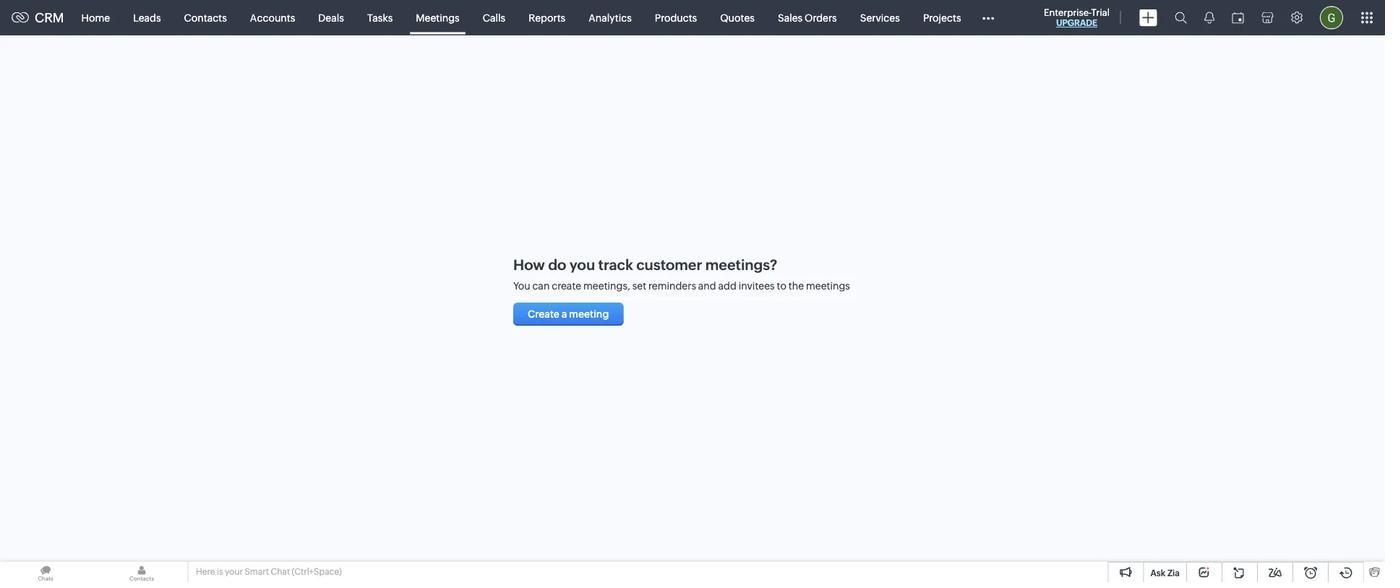 Task type: locate. For each thing, give the bounding box(es) containing it.
reports link
[[517, 0, 577, 35]]

deals link
[[307, 0, 356, 35]]

zia
[[1168, 569, 1180, 579]]

analytics link
[[577, 0, 643, 35]]

you
[[513, 281, 530, 292]]

meetings,
[[584, 281, 631, 292]]

home link
[[70, 0, 122, 35]]

Other Modules field
[[973, 6, 1004, 29]]

ask
[[1151, 569, 1166, 579]]

contacts image
[[96, 563, 187, 583]]

chat
[[271, 568, 290, 577]]

services
[[860, 12, 900, 24]]

upgrade
[[1056, 18, 1098, 28]]

create a meeting button
[[513, 303, 624, 326]]

meeting
[[569, 309, 609, 320]]

create
[[552, 281, 582, 292]]

products link
[[643, 0, 709, 35]]

your
[[225, 568, 243, 577]]

trial
[[1092, 7, 1110, 18]]

add
[[718, 281, 737, 292]]

meetings
[[416, 12, 460, 24]]

crm link
[[12, 10, 64, 25]]

home
[[81, 12, 110, 24]]

projects link
[[912, 0, 973, 35]]

quotes
[[720, 12, 755, 24]]

here is your smart chat (ctrl+space)
[[196, 568, 342, 577]]

sales orders link
[[767, 0, 849, 35]]

how
[[513, 257, 545, 273]]

accounts
[[250, 12, 295, 24]]

enterprise-
[[1044, 7, 1092, 18]]

to
[[777, 281, 787, 292]]

reports
[[529, 12, 566, 24]]

profile element
[[1312, 0, 1352, 35]]

crm
[[35, 10, 64, 25]]

create
[[528, 309, 560, 320]]

profile image
[[1321, 6, 1344, 29]]

customer
[[637, 257, 702, 273]]

create menu element
[[1131, 0, 1166, 35]]

tasks
[[367, 12, 393, 24]]

meetings
[[806, 281, 850, 292]]

search image
[[1175, 12, 1187, 24]]

accounts link
[[239, 0, 307, 35]]

analytics
[[589, 12, 632, 24]]



Task type: describe. For each thing, give the bounding box(es) containing it.
here
[[196, 568, 215, 577]]

meetings?
[[706, 257, 778, 273]]

calls
[[483, 12, 506, 24]]

sales orders
[[778, 12, 837, 24]]

products
[[655, 12, 697, 24]]

leads link
[[122, 0, 173, 35]]

enterprise-trial upgrade
[[1044, 7, 1110, 28]]

sales
[[778, 12, 803, 24]]

smart
[[245, 568, 269, 577]]

meetings link
[[404, 0, 471, 35]]

orders
[[805, 12, 837, 24]]

tasks link
[[356, 0, 404, 35]]

ask zia
[[1151, 569, 1180, 579]]

reminders
[[649, 281, 696, 292]]

track
[[598, 257, 633, 273]]

quotes link
[[709, 0, 767, 35]]

contacts link
[[173, 0, 239, 35]]

is
[[217, 568, 223, 577]]

leads
[[133, 12, 161, 24]]

how do you track customer meetings? you can create meetings, set reminders and add invitees to the meetings
[[513, 257, 850, 292]]

invitees
[[739, 281, 775, 292]]

projects
[[923, 12, 961, 24]]

contacts
[[184, 12, 227, 24]]

create a meeting
[[528, 309, 609, 320]]

(ctrl+space)
[[292, 568, 342, 577]]

services link
[[849, 0, 912, 35]]

signals image
[[1205, 12, 1215, 24]]

you
[[570, 257, 595, 273]]

a
[[562, 309, 567, 320]]

calls link
[[471, 0, 517, 35]]

the
[[789, 281, 804, 292]]

do
[[548, 257, 566, 273]]

deals
[[318, 12, 344, 24]]

create menu image
[[1140, 9, 1158, 26]]

and
[[698, 281, 716, 292]]

signals element
[[1196, 0, 1224, 35]]

set
[[633, 281, 647, 292]]

search element
[[1166, 0, 1196, 35]]

chats image
[[0, 563, 91, 583]]

can
[[533, 281, 550, 292]]

calendar image
[[1232, 12, 1245, 24]]



Task type: vqa. For each thing, say whether or not it's contained in the screenshot.
Field
no



